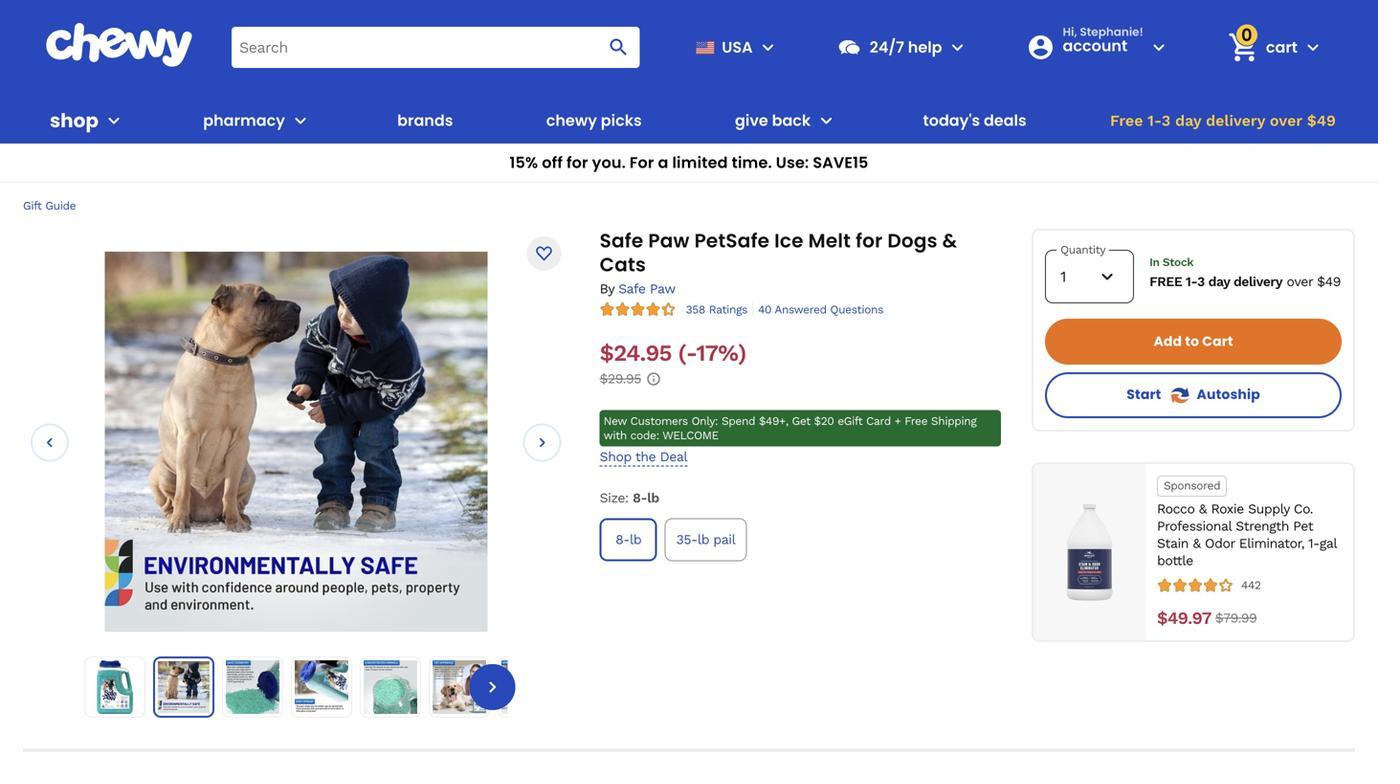 Task type: describe. For each thing, give the bounding box(es) containing it.
petsafe
[[695, 227, 770, 254]]

40 answered questions
[[758, 303, 884, 317]]

$49.97
[[1158, 608, 1212, 628]]

hi,
[[1063, 24, 1078, 40]]

stock
[[1163, 256, 1194, 269]]

safe paw petsafe ice melt for dogs & cats, 8-lb jug slide 2 of 10 image inside 'carousel-slider' region
[[105, 249, 488, 632]]

group containing 8-lb
[[596, 515, 1006, 566]]

give back link
[[728, 98, 811, 144]]

over inside button
[[1271, 112, 1303, 130]]

submit search image
[[608, 36, 631, 59]]

supply
[[1249, 501, 1290, 517]]

with
[[604, 429, 627, 442]]

1 vertical spatial safe paw petsafe ice melt for dogs & cats, 8-lb jug slide 2 of 10 image
[[158, 662, 210, 713]]

eliminator,
[[1240, 536, 1305, 552]]

1- inside free 1-3 day delivery over $49 button
[[1148, 112, 1162, 130]]

gift guide link
[[23, 199, 76, 213]]

Search text field
[[232, 27, 640, 68]]

today's deals link
[[916, 98, 1035, 144]]

$29.95 text field
[[600, 371, 642, 387]]

new customers only: spend $49+, get $20 egift card + free shipping with code: welcome shop the deal
[[600, 415, 977, 465]]

paw inside safe paw petsafe ice melt for dogs & cats
[[649, 227, 690, 254]]

menu image
[[102, 109, 125, 132]]

lb for 8-lb
[[630, 532, 642, 548]]

customers
[[631, 415, 688, 428]]

shop the deal button
[[600, 449, 688, 467]]

questions
[[831, 303, 884, 317]]

shipping
[[932, 415, 977, 428]]

get
[[792, 415, 811, 428]]

rocco & roxie supply co. professional strength pet stain & odor eliminator, 1-gal bottle link
[[1158, 501, 1342, 570]]

24/7 help
[[870, 36, 943, 58]]

by
[[600, 281, 615, 297]]

account menu image
[[1148, 36, 1171, 59]]

1- inside sponsored rocco & roxie supply co. professional strength pet stain & odor eliminator, 1-gal bottle
[[1309, 536, 1320, 552]]

3 inside button
[[1162, 112, 1171, 130]]

$49+,
[[759, 415, 789, 428]]

delivery inside in stock free 1-3 day delivery over $49
[[1234, 274, 1283, 290]]

1 vertical spatial paw
[[650, 281, 676, 297]]

358 ratings
[[686, 303, 748, 317]]

dogs
[[888, 227, 938, 254]]

picks
[[601, 110, 642, 131]]

code:
[[631, 429, 659, 442]]

free 1-3 day delivery over $49
[[1111, 112, 1337, 130]]

chewy
[[546, 110, 597, 131]]

24/7
[[870, 36, 905, 58]]

safe paw link
[[619, 281, 676, 297]]

strength
[[1236, 519, 1290, 534]]

for
[[630, 152, 654, 173]]

give back
[[735, 110, 811, 131]]

odor
[[1206, 536, 1236, 552]]

rocco & roxie supply co. professional strength pet stain & odor eliminator, 1-gal bottle image
[[1042, 504, 1138, 601]]

off
[[542, 152, 563, 173]]

ice
[[775, 227, 804, 254]]

brands
[[398, 110, 453, 131]]

add
[[1154, 332, 1183, 351]]

site banner
[[0, 0, 1379, 183]]

safe paw petsafe ice melt for dogs & cats, 8-lb jug slide 5 of 10 image
[[364, 661, 417, 714]]

time.
[[732, 152, 773, 173]]

sponsored rocco & roxie supply co. professional strength pet stain & odor eliminator, 1-gal bottle
[[1158, 479, 1337, 569]]

melt
[[809, 227, 851, 254]]

safe paw petsafe ice melt for dogs & cats, 8-lb jug slide 7 of 10 image
[[502, 661, 555, 714]]

rocco
[[1158, 501, 1195, 517]]

guide
[[45, 199, 76, 213]]

$24.95 (-17%)
[[600, 339, 746, 367]]

a
[[658, 152, 669, 173]]

sponsored
[[1164, 479, 1221, 493]]

for inside safe paw petsafe ice melt for dogs & cats
[[856, 227, 883, 254]]

free
[[1150, 274, 1183, 290]]

15% off for you. for a limited time. use: save15​ button
[[0, 144, 1379, 183]]

add to cart button
[[1046, 319, 1342, 365]]

cart menu image
[[1302, 36, 1325, 59]]

free 1-3 day delivery over $49 button
[[1105, 98, 1342, 144]]

answered
[[775, 303, 827, 317]]

in
[[1150, 256, 1160, 269]]

chewy home image
[[45, 23, 193, 67]]

shop
[[600, 449, 632, 465]]

shop button
[[50, 98, 125, 144]]

spend
[[722, 415, 756, 428]]

today's deals
[[924, 110, 1027, 131]]

358 ratings button
[[686, 302, 748, 317]]

15%
[[510, 152, 538, 173]]

usa
[[722, 36, 753, 58]]

$20
[[814, 415, 834, 428]]

account
[[1063, 35, 1128, 56]]

15% off for you. for a limited time. use: save15​
[[510, 152, 869, 173]]

items image
[[1227, 31, 1261, 64]]

limited
[[673, 152, 728, 173]]

1 vertical spatial safe
[[619, 281, 646, 297]]



Task type: locate. For each thing, give the bounding box(es) containing it.
for inside popup button
[[567, 152, 589, 173]]

35-
[[677, 532, 698, 548]]

0 vertical spatial safe paw petsafe ice melt for dogs & cats, 8-lb jug slide 2 of 10 image
[[105, 249, 488, 632]]

by safe paw
[[600, 281, 676, 297]]

safe paw petsafe ice melt for dogs & cats, 8-lb jug slide 4 of 10 image
[[295, 661, 349, 714]]

safe inside safe paw petsafe ice melt for dogs & cats
[[600, 227, 644, 254]]

gift
[[23, 199, 42, 213]]

professional
[[1158, 519, 1232, 534]]

pharmacy menu image
[[289, 109, 312, 132]]

35-lb pail button
[[665, 519, 747, 562]]

3 inside in stock free 1-3 day delivery over $49
[[1198, 274, 1205, 290]]

size
[[600, 490, 625, 506]]

& inside safe paw petsafe ice melt for dogs & cats
[[943, 227, 958, 254]]

stain
[[1158, 536, 1189, 552]]

1 vertical spatial $49
[[1318, 274, 1341, 290]]

2 horizontal spatial lb
[[698, 532, 710, 548]]

lb for 35-lb pail
[[698, 532, 710, 548]]

roxie
[[1212, 501, 1245, 517]]

& down professional
[[1193, 536, 1201, 552]]

0
[[1242, 23, 1253, 47]]

welcome
[[663, 429, 719, 442]]

safe up 'by' in the top left of the page
[[600, 227, 644, 254]]

0 vertical spatial safe
[[600, 227, 644, 254]]

0 vertical spatial day
[[1176, 112, 1202, 130]]

autoship
[[1197, 385, 1261, 404]]

1 vertical spatial &
[[1200, 501, 1208, 517]]

group
[[596, 515, 1006, 566]]

:
[[625, 490, 629, 506]]

help
[[908, 36, 943, 58]]

1 horizontal spatial free
[[1111, 112, 1144, 130]]

pharmacy
[[203, 110, 285, 131]]

1 vertical spatial day
[[1209, 274, 1230, 290]]

1- down the stock
[[1186, 274, 1198, 290]]

stephanie!
[[1080, 24, 1144, 40]]

8- inside 8-lb button
[[616, 532, 630, 548]]

+
[[895, 415, 902, 428]]

free inside new customers only: spend $49+, get $20 egift card + free shipping with code: welcome shop the deal
[[905, 415, 928, 428]]

8- down :
[[616, 532, 630, 548]]

lb down size : 8-lb
[[630, 532, 642, 548]]

delivery down items icon
[[1207, 112, 1266, 130]]

chewy support image
[[837, 35, 862, 60]]

17%)
[[697, 339, 746, 367]]

today's
[[924, 110, 981, 131]]

to
[[1186, 332, 1200, 351]]

0 horizontal spatial lb
[[630, 532, 642, 548]]

1 horizontal spatial 8-
[[633, 490, 648, 506]]

only:
[[692, 415, 718, 428]]

$29.95
[[600, 371, 642, 387]]

0 vertical spatial &
[[943, 227, 958, 254]]

2 horizontal spatial 1-
[[1309, 536, 1320, 552]]

8-
[[633, 490, 648, 506], [616, 532, 630, 548]]

$79.99
[[1216, 611, 1258, 626]]

add to cart
[[1154, 332, 1234, 351]]

8- right :
[[633, 490, 648, 506]]

free down account
[[1111, 112, 1144, 130]]

$49 inside button
[[1308, 112, 1337, 130]]

$49 inside in stock free 1-3 day delivery over $49
[[1318, 274, 1341, 290]]

$49
[[1308, 112, 1337, 130], [1318, 274, 1341, 290]]

1 horizontal spatial lb
[[648, 490, 659, 506]]

(-
[[678, 339, 697, 367]]

0 horizontal spatial 8-
[[616, 532, 630, 548]]

& right dogs
[[943, 227, 958, 254]]

for
[[567, 152, 589, 173], [856, 227, 883, 254]]

40 answered questions button
[[753, 302, 884, 317]]

pharmacy link
[[196, 98, 285, 144]]

1 vertical spatial over
[[1287, 274, 1314, 290]]

24/7 help link
[[830, 24, 943, 70]]

delivery up add to cart button
[[1234, 274, 1283, 290]]

0 vertical spatial 3
[[1162, 112, 1171, 130]]

1- down pet
[[1309, 536, 1320, 552]]

lb left pail
[[698, 532, 710, 548]]

safe paw petsafe ice melt for dogs & cats, 8-lb jug slide 1 of 10 image
[[88, 661, 142, 714]]

day inside button
[[1176, 112, 1202, 130]]

3 down account menu icon
[[1162, 112, 1171, 130]]

list
[[84, 657, 559, 718]]

442
[[1242, 579, 1262, 592]]

use:
[[776, 152, 809, 173]]

co.
[[1294, 501, 1314, 517]]

the
[[636, 449, 656, 465]]

1-
[[1148, 112, 1162, 130], [1186, 274, 1198, 290], [1309, 536, 1320, 552]]

1 vertical spatial for
[[856, 227, 883, 254]]

0 vertical spatial over
[[1271, 112, 1303, 130]]

1 horizontal spatial day
[[1209, 274, 1230, 290]]

delivery
[[1207, 112, 1266, 130], [1234, 274, 1283, 290]]

in stock free 1-3 day delivery over $49
[[1150, 256, 1341, 290]]

safe paw petsafe ice melt for dogs & cats
[[600, 227, 958, 278]]

1 vertical spatial 1-
[[1186, 274, 1198, 290]]

8-lb
[[616, 532, 642, 548]]

deal
[[660, 449, 688, 465]]

safe paw petsafe ice melt for dogs & cats, 8-lb jug slide 3 of 10 image
[[226, 661, 280, 714]]

3 right free
[[1198, 274, 1205, 290]]

paw right cats
[[649, 227, 690, 254]]

0 horizontal spatial day
[[1176, 112, 1202, 130]]

1 vertical spatial 8-
[[616, 532, 630, 548]]

free
[[1111, 112, 1144, 130], [905, 415, 928, 428]]

you.
[[592, 152, 626, 173]]

0 vertical spatial $49
[[1308, 112, 1337, 130]]

give
[[735, 110, 769, 131]]

day
[[1176, 112, 1202, 130], [1209, 274, 1230, 290]]

Product search field
[[232, 27, 640, 68]]

2 vertical spatial &
[[1193, 536, 1201, 552]]

for right off
[[567, 152, 589, 173]]

help menu image
[[946, 36, 969, 59]]

$24.95 (-17%) text field
[[600, 339, 746, 367]]

0 horizontal spatial 1-
[[1148, 112, 1162, 130]]

free right "+"
[[905, 415, 928, 428]]

pail
[[714, 532, 736, 548]]

shop
[[50, 107, 99, 134]]

start
[[1127, 385, 1165, 404]]

0 vertical spatial free
[[1111, 112, 1144, 130]]

0 vertical spatial for
[[567, 152, 589, 173]]

size : 8-lb
[[600, 490, 659, 506]]

0 horizontal spatial free
[[905, 415, 928, 428]]

new
[[604, 415, 627, 428]]

back
[[772, 110, 811, 131]]

1 horizontal spatial 1-
[[1186, 274, 1198, 290]]

1 vertical spatial 3
[[1198, 274, 1205, 290]]

safe paw petsafe ice melt for dogs & cats, 8-lb jug slide 2 of 10 image
[[105, 249, 488, 632], [158, 662, 210, 713]]

menu image
[[757, 36, 780, 59]]

chewy picks
[[546, 110, 642, 131]]

1 horizontal spatial 3
[[1198, 274, 1205, 290]]

cart
[[1267, 36, 1298, 58]]

& up professional
[[1200, 501, 1208, 517]]

0 vertical spatial delivery
[[1207, 112, 1266, 130]]

cats
[[600, 251, 646, 278]]

save15​
[[813, 152, 869, 173]]

gift guide
[[23, 199, 76, 213]]

safe paw petsafe ice melt for dogs & cats, 8-lb jug slide 6 of 10 image
[[433, 661, 486, 714]]

1 vertical spatial free
[[905, 415, 928, 428]]

0 horizontal spatial for
[[567, 152, 589, 173]]

usa button
[[688, 24, 780, 70]]

1- down account menu icon
[[1148, 112, 1162, 130]]

free inside button
[[1111, 112, 1144, 130]]

ratings
[[709, 303, 748, 317]]

day inside in stock free 1-3 day delivery over $49
[[1209, 274, 1230, 290]]

paw right 'by' in the top left of the page
[[650, 281, 676, 297]]

0 vertical spatial paw
[[649, 227, 690, 254]]

card
[[867, 415, 891, 428]]

cart
[[1203, 332, 1234, 351]]

lb
[[648, 490, 659, 506], [630, 532, 642, 548], [698, 532, 710, 548]]

delivery inside button
[[1207, 112, 1266, 130]]

give back menu image
[[815, 109, 838, 132]]

$49.97 text field
[[1158, 608, 1212, 629]]

35-lb pail
[[677, 532, 736, 548]]

$49.97 $79.99
[[1158, 608, 1258, 628]]

$24.95
[[600, 339, 672, 367]]

2 vertical spatial 1-
[[1309, 536, 1320, 552]]

over inside in stock free 1-3 day delivery over $49
[[1287, 274, 1314, 290]]

0 vertical spatial 8-
[[633, 490, 648, 506]]

1 horizontal spatial for
[[856, 227, 883, 254]]

egift
[[838, 415, 863, 428]]

hi, stephanie! account
[[1063, 24, 1144, 56]]

0 vertical spatial 1-
[[1148, 112, 1162, 130]]

paw
[[649, 227, 690, 254], [650, 281, 676, 297]]

bottle
[[1158, 553, 1194, 569]]

$79.99 text field
[[1216, 608, 1258, 629]]

for right melt
[[856, 227, 883, 254]]

0 horizontal spatial 3
[[1162, 112, 1171, 130]]

over
[[1271, 112, 1303, 130], [1287, 274, 1314, 290]]

1 vertical spatial delivery
[[1234, 274, 1283, 290]]

40
[[758, 303, 772, 317]]

safe right 'by' in the top left of the page
[[619, 281, 646, 297]]

pet
[[1294, 519, 1314, 534]]

lb right :
[[648, 490, 659, 506]]

1- inside in stock free 1-3 day delivery over $49
[[1186, 274, 1198, 290]]

carousel-slider region
[[0, 249, 562, 637]]



Task type: vqa. For each thing, say whether or not it's contained in the screenshot.
Delete Search image
no



